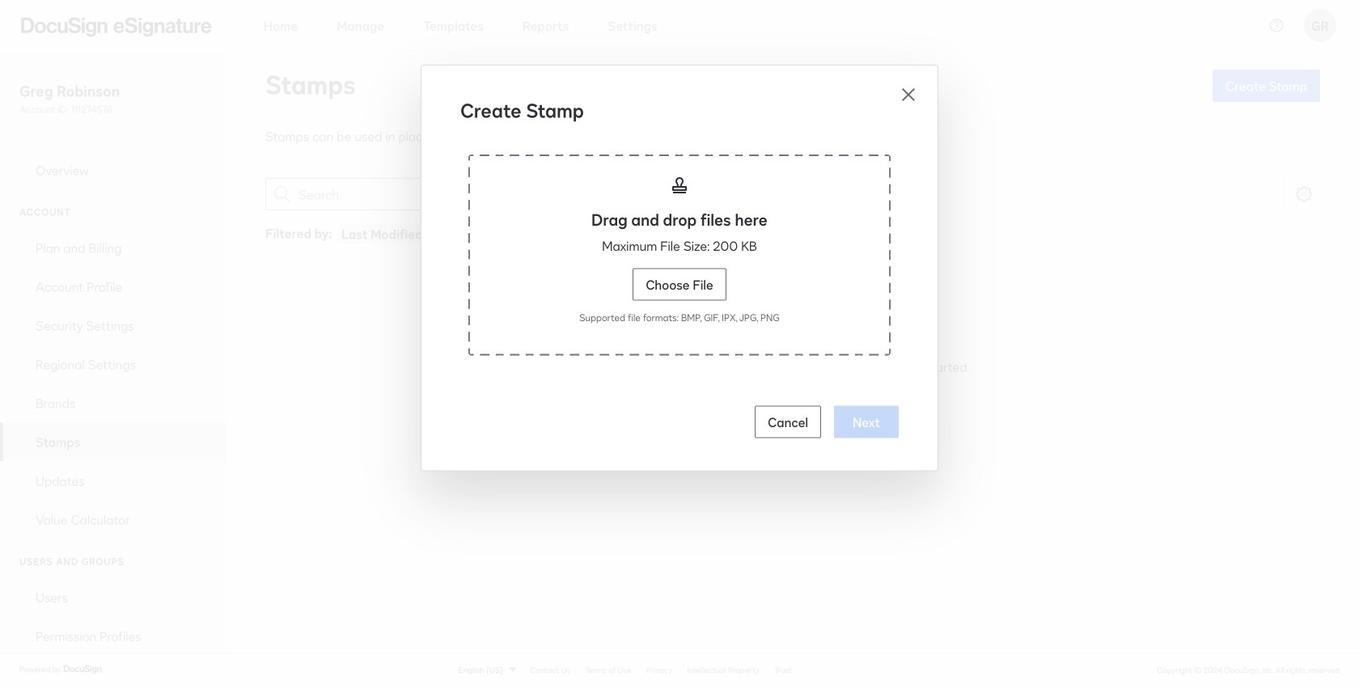 Task type: locate. For each thing, give the bounding box(es) containing it.
docusign image
[[63, 663, 104, 676]]

users and groups element
[[0, 578, 227, 686]]

Search text field
[[299, 179, 447, 210]]

docusign admin image
[[21, 17, 212, 37]]



Task type: describe. For each thing, give the bounding box(es) containing it.
account element
[[0, 228, 227, 539]]



Task type: vqa. For each thing, say whether or not it's contained in the screenshot.
Your uploaded profile image
no



